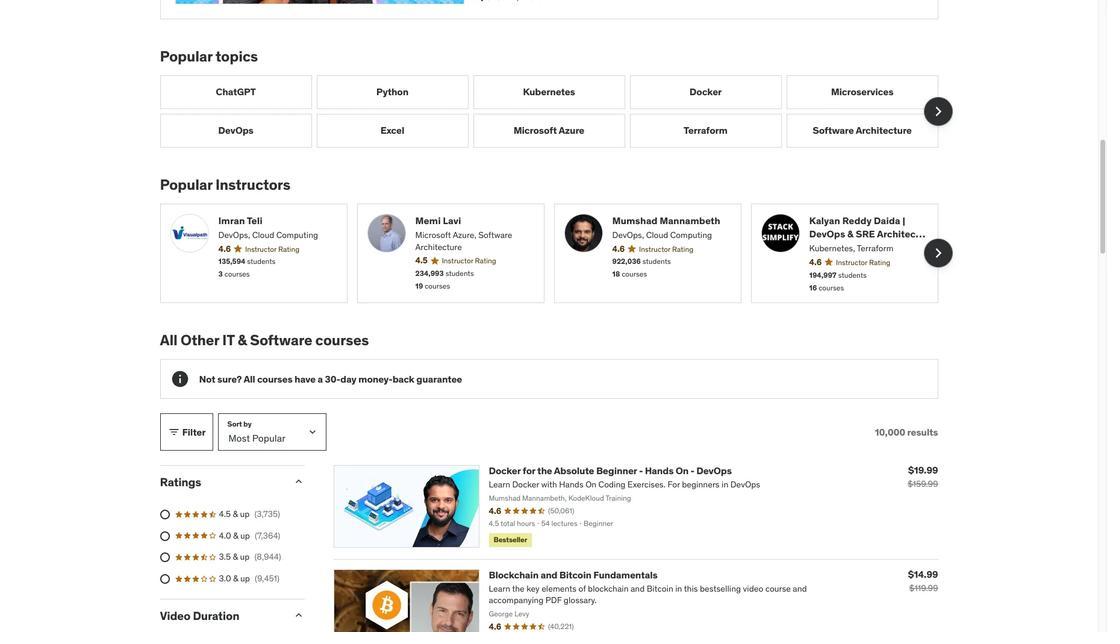 Task type: locate. For each thing, give the bounding box(es) containing it.
4.5 up 234,993 at the left top
[[416, 255, 428, 266]]

1 horizontal spatial terraform
[[857, 243, 894, 254]]

architecture up 234,993 at the left top
[[416, 241, 462, 252]]

all left other
[[160, 331, 178, 350]]

instructor up 234,993 students 19 courses at the left top
[[442, 256, 473, 265]]

1 horizontal spatial devops,
[[613, 230, 644, 240]]

instructor down imran teli devops, cloud computing
[[245, 244, 277, 253]]

day
[[340, 373, 357, 385]]

docker left for at the bottom of the page
[[489, 465, 521, 477]]

software for all other it & software courses
[[250, 331, 312, 350]]

1 horizontal spatial cloud
[[646, 230, 669, 240]]

courses left have
[[257, 373, 293, 385]]

10,000 results status
[[875, 426, 939, 438]]

azure up platforms
[[850, 241, 876, 253]]

mumshad mannambeth link
[[613, 214, 731, 227]]

not
[[199, 373, 215, 385]]

students for teli
[[247, 257, 276, 266]]

cloud down teli
[[252, 230, 274, 240]]

instructor rating for students
[[837, 258, 891, 267]]

0 horizontal spatial all
[[160, 331, 178, 350]]

instructor rating for teli
[[245, 244, 300, 253]]

4.6 down the on
[[810, 257, 822, 268]]

small image for ratings
[[293, 476, 305, 488]]

cloud for mannambeth
[[646, 230, 669, 240]]

up for 3.5 & up
[[240, 551, 250, 562]]

1 horizontal spatial all
[[244, 373, 255, 385]]

4.5
[[416, 255, 428, 266], [219, 509, 231, 519]]

4.5 & up (3,735)
[[219, 509, 280, 519]]

software architecture link
[[787, 114, 939, 148]]

4.5 inside popular instructors element
[[416, 255, 428, 266]]

computing inside mumshad mannambeth devops, cloud computing
[[671, 230, 712, 240]]

1 vertical spatial carousel element
[[160, 203, 953, 303]]

students inside 135,594 students 3 courses
[[247, 257, 276, 266]]

software down microservices "link"
[[813, 124, 854, 136]]

0 horizontal spatial -
[[639, 465, 643, 477]]

& up 4.0 & up (7,364)
[[233, 509, 238, 519]]

1 vertical spatial software
[[479, 230, 513, 240]]

0 vertical spatial all
[[160, 331, 178, 350]]

2 carousel element from the top
[[160, 203, 953, 303]]

4.5 for 4.5
[[416, 255, 428, 266]]

0 horizontal spatial azure
[[559, 124, 585, 136]]

2 horizontal spatial software
[[813, 124, 854, 136]]

devops, inside mumshad mannambeth devops, cloud computing
[[613, 230, 644, 240]]

instructor rating down mumshad mannambeth devops, cloud computing
[[639, 244, 694, 253]]

$159.99
[[908, 479, 939, 489]]

docker for docker
[[690, 86, 722, 98]]

students inside '194,997 students 16 courses'
[[839, 270, 867, 279]]

google
[[887, 241, 920, 253]]

1 devops, from the left
[[218, 230, 250, 240]]

2 computing from the left
[[671, 230, 712, 240]]

0 horizontal spatial docker
[[489, 465, 521, 477]]

16
[[810, 283, 817, 292]]

2 horizontal spatial cloud
[[810, 255, 837, 267]]

2 vertical spatial software
[[250, 331, 312, 350]]

0 vertical spatial 4.5
[[416, 255, 428, 266]]

imran teli link
[[218, 214, 337, 227]]

1 vertical spatial devops
[[810, 228, 846, 240]]

devops, down mumshad
[[613, 230, 644, 240]]

up up 4.0 & up (7,364)
[[240, 509, 250, 519]]

- left hands on the right
[[639, 465, 643, 477]]

0 vertical spatial devops
[[218, 124, 254, 136]]

devops
[[218, 124, 254, 136], [810, 228, 846, 240], [697, 465, 732, 477]]

students down platforms
[[839, 270, 867, 279]]

4.6 up 135,594
[[218, 243, 231, 254]]

1 carousel element from the top
[[160, 75, 953, 148]]

platforms
[[839, 255, 884, 267]]

a
[[318, 373, 323, 385]]

docker up terraform 'link'
[[690, 86, 722, 98]]

rating down mumshad mannambeth devops, cloud computing
[[673, 244, 694, 253]]

carousel element containing imran teli
[[160, 203, 953, 303]]

microsoft inside memi lavi microsoft azure, software architecture
[[416, 230, 451, 240]]

azure down kubernetes link
[[559, 124, 585, 136]]

0 vertical spatial architecture
[[856, 124, 912, 136]]

0 vertical spatial carousel element
[[160, 75, 953, 148]]

courses for 3
[[225, 269, 250, 279]]

1 vertical spatial popular
[[160, 175, 213, 194]]

2 popular from the top
[[160, 175, 213, 194]]

courses down 194,997
[[819, 283, 844, 292]]

software architecture
[[813, 124, 912, 136]]

terraform down sre
[[857, 243, 894, 254]]

- right on
[[691, 465, 695, 477]]

small image inside "filter" "button"
[[168, 426, 180, 438]]

1 horizontal spatial devops
[[697, 465, 732, 477]]

hands
[[645, 465, 674, 477]]

0 horizontal spatial microsoft
[[416, 230, 451, 240]]

mumshad
[[613, 214, 658, 226]]

microservices link
[[787, 75, 939, 109]]

1 horizontal spatial azure
[[850, 241, 876, 253]]

cloud inside imran teli devops, cloud computing
[[252, 230, 274, 240]]

python
[[377, 86, 409, 98]]

up for 3.0 & up
[[240, 573, 250, 584]]

terraform
[[684, 124, 728, 136], [857, 243, 894, 254]]

0 horizontal spatial cloud
[[252, 230, 274, 240]]

students right 234,993 at the left top
[[446, 269, 474, 278]]

students for mannambeth
[[643, 257, 671, 266]]

0 vertical spatial small image
[[168, 426, 180, 438]]

up right the 3.5
[[240, 551, 250, 562]]

1 vertical spatial 4.5
[[219, 509, 231, 519]]

$14.99 $119.99
[[909, 568, 939, 593]]

instructor rating for lavi
[[442, 256, 496, 265]]

0 vertical spatial software
[[813, 124, 854, 136]]

microsoft inside 'link'
[[514, 124, 557, 136]]

microsoft down memi
[[416, 230, 451, 240]]

devops, down imran at the left of page
[[218, 230, 250, 240]]

0 horizontal spatial devops,
[[218, 230, 250, 240]]

rating down imran teli devops, cloud computing
[[278, 244, 300, 253]]

1 horizontal spatial software
[[479, 230, 513, 240]]

computing down the mannambeth
[[671, 230, 712, 240]]

computing inside imran teli devops, cloud computing
[[276, 230, 318, 240]]

mannambeth
[[660, 214, 721, 226]]

terraform down docker link
[[684, 124, 728, 136]]

instructor up 922,036 students 18 courses
[[639, 244, 671, 253]]

courses inside '194,997 students 16 courses'
[[819, 283, 844, 292]]

rating down google
[[870, 258, 891, 267]]

rating
[[278, 244, 300, 253], [673, 244, 694, 253], [475, 256, 496, 265], [870, 258, 891, 267]]

rating down azure,
[[475, 256, 496, 265]]

azure
[[559, 124, 585, 136], [850, 241, 876, 253]]

all right sure?
[[244, 373, 255, 385]]

1 vertical spatial docker
[[489, 465, 521, 477]]

software up have
[[250, 331, 312, 350]]

1 horizontal spatial computing
[[671, 230, 712, 240]]

0 vertical spatial azure
[[559, 124, 585, 136]]

1 vertical spatial all
[[244, 373, 255, 385]]

0 horizontal spatial terraform
[[684, 124, 728, 136]]

1 vertical spatial architecture
[[416, 241, 462, 252]]

up right "4.0"
[[240, 530, 250, 541]]

docker link
[[630, 75, 782, 109]]

devops down kalyan
[[810, 228, 846, 240]]

filter button
[[160, 413, 214, 451]]

194,997
[[810, 270, 837, 279]]

popular for popular instructors
[[160, 175, 213, 194]]

on
[[676, 465, 689, 477]]

instructor down the kubernetes, terraform
[[837, 258, 868, 267]]

courses for 18
[[622, 269, 647, 279]]

up right '3.0'
[[240, 573, 250, 584]]

cloud down mumshad mannambeth link
[[646, 230, 669, 240]]

4.6 up 922,036
[[613, 243, 625, 254]]

small image for video duration
[[293, 609, 305, 622]]

1 horizontal spatial -
[[691, 465, 695, 477]]

daida
[[874, 214, 901, 226]]

devops, inside imran teli devops, cloud computing
[[218, 230, 250, 240]]

30-
[[325, 373, 341, 385]]

blockchain and bitcoin fundamentals link
[[489, 569, 658, 581]]

instructor rating down azure,
[[442, 256, 496, 265]]

2 horizontal spatial 4.6
[[810, 257, 822, 268]]

3.5
[[219, 551, 231, 562]]

computing
[[276, 230, 318, 240], [671, 230, 712, 240]]

devops down chatgpt link
[[218, 124, 254, 136]]

software
[[813, 124, 854, 136], [479, 230, 513, 240], [250, 331, 312, 350]]

instructor for students
[[837, 258, 868, 267]]

1 vertical spatial azure
[[850, 241, 876, 253]]

software down "memi lavi" link
[[479, 230, 513, 240]]

instructor rating for mannambeth
[[639, 244, 694, 253]]

imran
[[218, 214, 245, 226]]

other
[[181, 331, 219, 350]]

& right it in the bottom of the page
[[238, 331, 247, 350]]

courses inside 234,993 students 19 courses
[[425, 281, 450, 290]]

memi
[[416, 214, 441, 226]]

terraform inside 'link'
[[684, 124, 728, 136]]

cloud up 194,997
[[810, 255, 837, 267]]

1 popular from the top
[[160, 47, 213, 66]]

guarantee
[[417, 373, 462, 385]]

devops link
[[160, 114, 312, 148]]

courses down 135,594
[[225, 269, 250, 279]]

2 horizontal spatial devops
[[810, 228, 846, 240]]

1 computing from the left
[[276, 230, 318, 240]]

chatgpt
[[216, 86, 256, 98]]

computing down imran teli link at the left of page
[[276, 230, 318, 240]]

kalyan
[[810, 214, 841, 226]]

small image
[[168, 426, 180, 438], [293, 476, 305, 488], [293, 609, 305, 622]]

1 horizontal spatial docker
[[690, 86, 722, 98]]

instructor rating
[[245, 244, 300, 253], [639, 244, 694, 253], [442, 256, 496, 265], [837, 258, 891, 267]]

0 vertical spatial popular
[[160, 47, 213, 66]]

beginner
[[597, 465, 637, 477]]

0 horizontal spatial 4.6
[[218, 243, 231, 254]]

courses down 922,036
[[622, 269, 647, 279]]

azure inside 'link'
[[559, 124, 585, 136]]

(3,735)
[[255, 509, 280, 519]]

0 horizontal spatial computing
[[276, 230, 318, 240]]

carousel element containing chatgpt
[[160, 75, 953, 148]]

-
[[639, 465, 643, 477], [691, 465, 695, 477]]

1 horizontal spatial 4.6
[[613, 243, 625, 254]]

2 devops, from the left
[[613, 230, 644, 240]]

sre
[[856, 228, 875, 240]]

courses up the day at the bottom
[[316, 331, 369, 350]]

kalyan reddy daida | devops & sre architect on aws, azure & google cloud platforms
[[810, 214, 920, 267]]

cloud inside mumshad mannambeth devops, cloud computing
[[646, 230, 669, 240]]

students right 922,036
[[643, 257, 671, 266]]

mumshad mannambeth devops, cloud computing
[[613, 214, 721, 240]]

1 vertical spatial terraform
[[857, 243, 894, 254]]

instructors
[[216, 175, 290, 194]]

next image
[[929, 102, 948, 121]]

0 vertical spatial docker
[[690, 86, 722, 98]]

234,993 students 19 courses
[[416, 269, 474, 290]]

all
[[160, 331, 178, 350], [244, 373, 255, 385]]

cloud inside kalyan reddy daida | devops & sre architect on aws, azure & google cloud platforms
[[810, 255, 837, 267]]

0 horizontal spatial 4.5
[[219, 509, 231, 519]]

blockchain
[[489, 569, 539, 581]]

instructor rating down imran teli devops, cloud computing
[[245, 244, 300, 253]]

courses inside 135,594 students 3 courses
[[225, 269, 250, 279]]

courses inside 922,036 students 18 courses
[[622, 269, 647, 279]]

1 horizontal spatial 4.5
[[416, 255, 428, 266]]

docker
[[690, 86, 722, 98], [489, 465, 521, 477]]

software inside memi lavi microsoft azure, software architecture
[[479, 230, 513, 240]]

194,997 students 16 courses
[[810, 270, 867, 292]]

4.5 up "4.0"
[[219, 509, 231, 519]]

students right 135,594
[[247, 257, 276, 266]]

students inside 234,993 students 19 courses
[[446, 269, 474, 278]]

0 vertical spatial terraform
[[684, 124, 728, 136]]

microsoft azure link
[[473, 114, 625, 148]]

devops right on
[[697, 465, 732, 477]]

4.6
[[218, 243, 231, 254], [613, 243, 625, 254], [810, 257, 822, 268]]

1 vertical spatial microsoft
[[416, 230, 451, 240]]

carousel element
[[160, 75, 953, 148], [160, 203, 953, 303]]

students
[[247, 257, 276, 266], [643, 257, 671, 266], [446, 269, 474, 278], [839, 270, 867, 279]]

rating for mannambeth
[[673, 244, 694, 253]]

up for 4.0 & up
[[240, 530, 250, 541]]

1 horizontal spatial microsoft
[[514, 124, 557, 136]]

computing for teli
[[276, 230, 318, 240]]

architecture down microservices "link"
[[856, 124, 912, 136]]

0 horizontal spatial software
[[250, 331, 312, 350]]

&
[[848, 228, 854, 240], [879, 241, 885, 253], [238, 331, 247, 350], [233, 509, 238, 519], [233, 530, 238, 541], [233, 551, 238, 562], [233, 573, 238, 584]]

kalyan reddy daida | devops & sre architect on aws, azure & google cloud platforms link
[[810, 214, 928, 267]]

microsoft down kubernetes link
[[514, 124, 557, 136]]

2 vertical spatial small image
[[293, 609, 305, 622]]

1 vertical spatial small image
[[293, 476, 305, 488]]

0 horizontal spatial architecture
[[416, 241, 462, 252]]

courses down 234,993 at the left top
[[425, 281, 450, 290]]

0 vertical spatial microsoft
[[514, 124, 557, 136]]

instructor rating down the kubernetes, terraform
[[837, 258, 891, 267]]

devops inside kalyan reddy daida | devops & sre architect on aws, azure & google cloud platforms
[[810, 228, 846, 240]]

architecture
[[856, 124, 912, 136], [416, 241, 462, 252]]

students inside 922,036 students 18 courses
[[643, 257, 671, 266]]

kubernetes link
[[473, 75, 625, 109]]



Task type: vqa. For each thing, say whether or not it's contained in the screenshot.


Task type: describe. For each thing, give the bounding box(es) containing it.
video duration
[[160, 609, 240, 623]]

not sure? all courses have a 30-day money-back guarantee
[[199, 373, 462, 385]]

excel link
[[317, 114, 469, 148]]

rating for students
[[870, 258, 891, 267]]

lavi
[[443, 214, 461, 226]]

kubernetes
[[523, 86, 575, 98]]

architecture inside memi lavi microsoft azure, software architecture
[[416, 241, 462, 252]]

4.5 for 4.5 & up (3,735)
[[219, 509, 231, 519]]

4.0 & up (7,364)
[[219, 530, 280, 541]]

microsoft azure
[[514, 124, 585, 136]]

4.6 for imran teli
[[218, 243, 231, 254]]

sure?
[[217, 373, 242, 385]]

devops, for imran
[[218, 230, 250, 240]]

back
[[393, 373, 415, 385]]

all other it & software courses
[[160, 331, 369, 350]]

4.0
[[219, 530, 231, 541]]

bitcoin
[[560, 569, 592, 581]]

students for lavi
[[446, 269, 474, 278]]

terraform inside popular instructors element
[[857, 243, 894, 254]]

video
[[160, 609, 191, 623]]

3
[[218, 269, 223, 279]]

& right the 3.5
[[233, 551, 238, 562]]

software for memi lavi microsoft azure, software architecture
[[479, 230, 513, 240]]

for
[[523, 465, 536, 477]]

azure,
[[453, 230, 477, 240]]

courses for 16
[[819, 283, 844, 292]]

carousel element for popular topics
[[160, 75, 953, 148]]

& right '3.0'
[[233, 573, 238, 584]]

have
[[295, 373, 316, 385]]

$14.99
[[909, 568, 939, 580]]

1 - from the left
[[639, 465, 643, 477]]

fundamentals
[[594, 569, 658, 581]]

instructor for teli
[[245, 244, 277, 253]]

922,036
[[613, 257, 641, 266]]

$119.99
[[910, 583, 939, 593]]

next image
[[929, 244, 948, 263]]

computing for mannambeth
[[671, 230, 712, 240]]

memi lavi microsoft azure, software architecture
[[416, 214, 513, 252]]

results
[[908, 426, 939, 438]]

python link
[[317, 75, 469, 109]]

and
[[541, 569, 558, 581]]

(9,451)
[[255, 573, 280, 584]]

memi lavi link
[[416, 214, 534, 227]]

(8,944)
[[255, 551, 281, 562]]

rating for teli
[[278, 244, 300, 253]]

popular instructors element
[[160, 175, 953, 303]]

video duration button
[[160, 609, 283, 623]]

kubernetes,
[[810, 243, 855, 254]]

devops, for mumshad
[[613, 230, 644, 240]]

4.6 for kalyan reddy daida | devops & sre architect on aws, azure & google cloud platforms
[[810, 257, 822, 268]]

10,000
[[875, 426, 906, 438]]

money-
[[359, 373, 393, 385]]

it
[[222, 331, 235, 350]]

excel
[[381, 124, 405, 136]]

135,594 students 3 courses
[[218, 257, 276, 279]]

cloud for teli
[[252, 230, 274, 240]]

1 horizontal spatial architecture
[[856, 124, 912, 136]]

docker for the absolute beginner - hands on - devops
[[489, 465, 732, 477]]

chatgpt link
[[160, 75, 312, 109]]

carousel element for popular instructors
[[160, 203, 953, 303]]

4.6 for mumshad mannambeth
[[613, 243, 625, 254]]

10,000 results
[[875, 426, 939, 438]]

azure inside kalyan reddy daida | devops & sre architect on aws, azure & google cloud platforms
[[850, 241, 876, 253]]

popular topics
[[160, 47, 258, 66]]

courses for all
[[257, 373, 293, 385]]

ratings button
[[160, 475, 283, 489]]

microservices
[[831, 86, 894, 98]]

docker for docker for the absolute beginner - hands on - devops
[[489, 465, 521, 477]]

instructor for lavi
[[442, 256, 473, 265]]

reddy
[[843, 214, 872, 226]]

& up the kubernetes, terraform
[[848, 228, 854, 240]]

3.0 & up (9,451)
[[219, 573, 280, 584]]

3.5 & up (8,944)
[[219, 551, 281, 562]]

imran teli devops, cloud computing
[[218, 214, 318, 240]]

ratings
[[160, 475, 201, 489]]

instructor for mannambeth
[[639, 244, 671, 253]]

18
[[613, 269, 620, 279]]

the
[[538, 465, 552, 477]]

filter
[[182, 426, 206, 438]]

duration
[[193, 609, 240, 623]]

architect
[[877, 228, 920, 240]]

kubernetes, terraform
[[810, 243, 894, 254]]

135,594
[[218, 257, 246, 266]]

922,036 students 18 courses
[[613, 257, 671, 279]]

topics
[[216, 47, 258, 66]]

on
[[810, 241, 821, 253]]

popular for popular topics
[[160, 47, 213, 66]]

absolute
[[554, 465, 595, 477]]

3.0
[[219, 573, 231, 584]]

0 horizontal spatial devops
[[218, 124, 254, 136]]

$19.99 $159.99
[[908, 464, 939, 489]]

terraform link
[[630, 114, 782, 148]]

(7,364)
[[255, 530, 280, 541]]

rating for lavi
[[475, 256, 496, 265]]

docker for the absolute beginner - hands on - devops link
[[489, 465, 732, 477]]

2 - from the left
[[691, 465, 695, 477]]

popular instructors
[[160, 175, 290, 194]]

aws,
[[823, 241, 848, 253]]

& left google
[[879, 241, 885, 253]]

courses for 19
[[425, 281, 450, 290]]

& right "4.0"
[[233, 530, 238, 541]]

$19.99
[[909, 464, 939, 476]]

|
[[903, 214, 906, 226]]

2 vertical spatial devops
[[697, 465, 732, 477]]

up for 4.5 & up
[[240, 509, 250, 519]]



